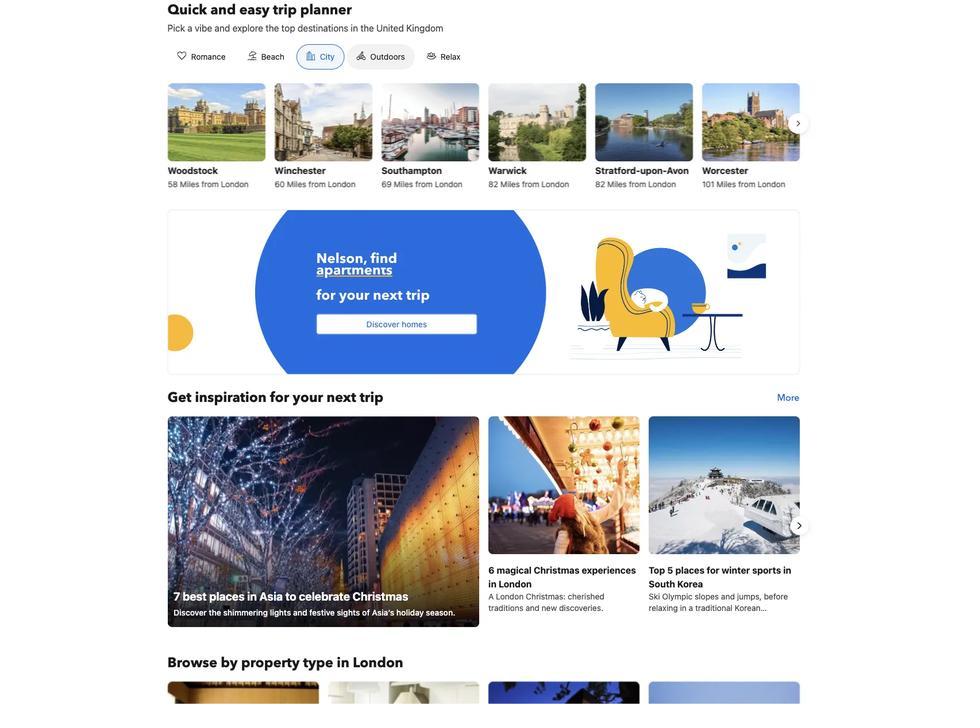 Task type: describe. For each thing, give the bounding box(es) containing it.
homes
[[402, 320, 427, 329]]

slopes
[[694, 592, 719, 601]]

apartments villas
[[316, 253, 393, 295]]

1 horizontal spatial the
[[266, 23, 279, 34]]

1 vertical spatial your
[[293, 388, 323, 407]]

7 best places in asia to celebrate christmas region
[[158, 416, 809, 636]]

outdoors
[[370, 52, 405, 61]]

romance
[[191, 52, 226, 61]]

new
[[541, 603, 557, 613]]

united
[[376, 23, 404, 34]]

avon
[[666, 165, 689, 176]]

browse
[[167, 654, 217, 673]]

beach button
[[238, 44, 294, 70]]

best
[[182, 589, 206, 603]]

destinations
[[298, 23, 348, 34]]

quick and easy trip planner pick a vibe and explore the top destinations in the united kingdom
[[167, 0, 443, 34]]

london inside southampton 69 miles from london
[[435, 180, 462, 189]]

jumps,
[[737, 592, 761, 601]]

asia
[[259, 589, 283, 603]]

from for worcester
[[738, 180, 755, 189]]

city
[[320, 52, 335, 61]]

get
[[167, 388, 191, 407]]

southampton
[[381, 165, 442, 176]]

get inspiration for your next trip
[[167, 388, 383, 407]]

relax
[[441, 52, 461, 61]]

in right sports at bottom right
[[783, 565, 791, 576]]

in down olympic
[[680, 603, 686, 613]]

from for winchester
[[308, 180, 325, 189]]

lights
[[270, 608, 291, 617]]

traditions
[[488, 603, 523, 613]]

browse by property type in london
[[167, 654, 403, 673]]

in inside quick and easy trip planner pick a vibe and explore the top destinations in the united kingdom
[[351, 23, 358, 34]]

miles for woodstock
[[180, 180, 199, 189]]

miles for winchester
[[287, 180, 306, 189]]

quick
[[167, 0, 207, 19]]

southampton 69 miles from london
[[381, 165, 462, 189]]

6
[[488, 565, 494, 576]]

nelson, find
[[316, 250, 397, 268]]

christmas inside 7 best places in asia to celebrate christmas discover the shimmering lights and festive sights of asia's holiday season.
[[352, 589, 408, 603]]

to
[[285, 589, 296, 603]]

top
[[281, 23, 295, 34]]

woodstock
[[167, 165, 218, 176]]

winchester 60 miles from london
[[274, 165, 355, 189]]

london inside woodstock 58 miles from london
[[221, 180, 248, 189]]

property
[[241, 654, 300, 673]]

from inside stratford-upon-avon 82 miles from london
[[629, 180, 646, 189]]

london inside 'warwick 82 miles from london'
[[541, 180, 569, 189]]

winchester
[[274, 165, 325, 176]]

villas
[[316, 276, 351, 295]]

from for warwick
[[522, 180, 539, 189]]

top
[[648, 565, 665, 576]]

nelson,
[[316, 250, 367, 268]]

2 horizontal spatial the
[[360, 23, 374, 34]]

more link
[[777, 389, 800, 407]]

outdoors button
[[347, 44, 415, 70]]

in inside "6 magical christmas experiences in london a london christmas: cherished traditions and new discoveries."
[[488, 579, 496, 590]]

london inside winchester 60 miles from london
[[328, 180, 355, 189]]

miles inside stratford-upon-avon 82 miles from london
[[607, 180, 626, 189]]

top 5 places for winter sports in south korea ski olympic slopes and jumps, before relaxing in a traditional korean bathhouse
[[648, 565, 791, 624]]

olympic
[[662, 592, 692, 601]]

0 horizontal spatial for
[[270, 388, 289, 407]]

experiences
[[581, 565, 636, 576]]

6 magical christmas experiences in london a london christmas: cherished traditions and new discoveries.
[[488, 565, 636, 613]]

7 best places in asia to celebrate christmas discover the shimmering lights and festive sights of asia's holiday season.
[[173, 589, 455, 617]]

beach
[[261, 52, 284, 61]]

south
[[648, 579, 675, 590]]

a inside top 5 places for winter sports in south korea ski olympic slopes and jumps, before relaxing in a traditional korean bathhouse
[[688, 603, 693, 613]]

easy
[[239, 0, 270, 19]]

shimmering
[[223, 608, 268, 617]]

ski
[[648, 592, 660, 601]]

city button
[[296, 44, 344, 70]]

sports
[[752, 565, 781, 576]]

in inside 7 best places in asia to celebrate christmas discover the shimmering lights and festive sights of asia's holiday season.
[[247, 589, 257, 603]]

discover inside 7 best places in asia to celebrate christmas discover the shimmering lights and festive sights of asia's holiday season.
[[173, 608, 206, 617]]

next image
[[793, 519, 806, 533]]

the inside 7 best places in asia to celebrate christmas discover the shimmering lights and festive sights of asia's holiday season.
[[208, 608, 221, 617]]

stratford-
[[595, 165, 640, 176]]

miles for warwick
[[500, 180, 520, 189]]

celebrate
[[299, 589, 350, 603]]

asia's
[[372, 608, 394, 617]]

find
[[370, 250, 397, 268]]

in right type
[[337, 654, 349, 673]]



Task type: vqa. For each thing, say whether or not it's contained in the screenshot.
traditions
yes



Task type: locate. For each thing, give the bounding box(es) containing it.
6 from from the left
[[738, 180, 755, 189]]

festive
[[309, 608, 334, 617]]

from
[[201, 180, 218, 189], [308, 180, 325, 189], [415, 180, 432, 189], [522, 180, 539, 189], [629, 180, 646, 189], [738, 180, 755, 189]]

warwick
[[488, 165, 526, 176]]

for
[[316, 286, 336, 305], [270, 388, 289, 407], [706, 565, 719, 576]]

trip inside quick and easy trip planner pick a vibe and explore the top destinations in the united kingdom
[[273, 0, 297, 19]]

trip
[[273, 0, 297, 19], [406, 286, 430, 305], [360, 388, 383, 407]]

vibe
[[195, 23, 212, 34]]

3 from from the left
[[415, 180, 432, 189]]

bathhouse
[[648, 615, 688, 624]]

for down nelson,
[[316, 286, 336, 305]]

1 vertical spatial next
[[326, 388, 356, 407]]

a down olympic
[[688, 603, 693, 613]]

kingdom
[[406, 23, 443, 34]]

next
[[373, 286, 403, 305], [326, 388, 356, 407]]

pick
[[167, 23, 185, 34]]

5 miles from the left
[[607, 180, 626, 189]]

0 vertical spatial for
[[316, 286, 336, 305]]

0 vertical spatial places
[[675, 565, 704, 576]]

miles inside worcester 101 miles from london
[[716, 180, 736, 189]]

1 from from the left
[[201, 180, 218, 189]]

miles down woodstock
[[180, 180, 199, 189]]

the left shimmering
[[208, 608, 221, 617]]

places up korea
[[675, 565, 704, 576]]

miles
[[180, 180, 199, 189], [287, 180, 306, 189], [393, 180, 413, 189], [500, 180, 520, 189], [607, 180, 626, 189], [716, 180, 736, 189]]

worcester
[[702, 165, 748, 176]]

1 vertical spatial christmas
[[352, 589, 408, 603]]

and inside 7 best places in asia to celebrate christmas discover the shimmering lights and festive sights of asia's holiday season.
[[293, 608, 307, 617]]

explore
[[233, 23, 263, 34]]

and up traditional
[[721, 592, 735, 601]]

before
[[764, 592, 788, 601]]

stratford-upon-avon 82 miles from london
[[595, 165, 689, 189]]

and right "vibe"
[[215, 23, 230, 34]]

of
[[362, 608, 370, 617]]

1 miles from the left
[[180, 180, 199, 189]]

places for best
[[209, 589, 244, 603]]

romance button
[[167, 44, 235, 70]]

and down to
[[293, 608, 307, 617]]

82 inside stratford-upon-avon 82 miles from london
[[595, 180, 605, 189]]

60
[[274, 180, 284, 189]]

1 vertical spatial places
[[209, 589, 244, 603]]

0 vertical spatial next
[[373, 286, 403, 305]]

inspiration
[[195, 388, 266, 407]]

0 vertical spatial trip
[[273, 0, 297, 19]]

a inside quick and easy trip planner pick a vibe and explore the top destinations in the united kingdom
[[187, 23, 192, 34]]

type
[[303, 654, 333, 673]]

in right destinations
[[351, 23, 358, 34]]

and inside "6 magical christmas experiences in london a london christmas: cherished traditions and new discoveries."
[[525, 603, 539, 613]]

a
[[187, 23, 192, 34], [688, 603, 693, 613]]

for inside top 5 places for winter sports in south korea ski olympic slopes and jumps, before relaxing in a traditional korean bathhouse
[[706, 565, 719, 576]]

6 magical christmas experiences in london image
[[488, 416, 639, 554]]

tab list
[[158, 44, 480, 70]]

upon-
[[640, 165, 666, 176]]

korea
[[677, 579, 703, 590]]

0 horizontal spatial next
[[326, 388, 356, 407]]

82 inside 'warwick 82 miles from london'
[[488, 180, 498, 189]]

2 vertical spatial for
[[706, 565, 719, 576]]

2 horizontal spatial trip
[[406, 286, 430, 305]]

from down upon-
[[629, 180, 646, 189]]

christmas inside "6 magical christmas experiences in london a london christmas: cherished traditions and new discoveries."
[[533, 565, 579, 576]]

miles down "stratford-" at top right
[[607, 180, 626, 189]]

your
[[339, 286, 369, 305], [293, 388, 323, 407]]

1 vertical spatial trip
[[406, 286, 430, 305]]

places inside top 5 places for winter sports in south korea ski olympic slopes and jumps, before relaxing in a traditional korean bathhouse
[[675, 565, 704, 576]]

holiday
[[396, 608, 423, 617]]

christmas up asia's
[[352, 589, 408, 603]]

planner
[[300, 0, 352, 19]]

winter
[[721, 565, 750, 576]]

4 miles from the left
[[500, 180, 520, 189]]

1 horizontal spatial a
[[688, 603, 693, 613]]

1 horizontal spatial your
[[339, 286, 369, 305]]

1 horizontal spatial 82
[[595, 180, 605, 189]]

1 horizontal spatial next
[[373, 286, 403, 305]]

for your next trip
[[316, 286, 430, 305]]

relaxing
[[648, 603, 678, 613]]

by
[[221, 654, 238, 673]]

discover down best
[[173, 608, 206, 617]]

from inside woodstock 58 miles from london
[[201, 180, 218, 189]]

trip for next
[[406, 286, 430, 305]]

a
[[488, 592, 493, 601]]

1 horizontal spatial for
[[316, 286, 336, 305]]

82 down warwick
[[488, 180, 498, 189]]

from inside worcester 101 miles from london
[[738, 180, 755, 189]]

1 vertical spatial a
[[688, 603, 693, 613]]

discover homes
[[366, 320, 427, 329]]

82 down "stratford-" at top right
[[595, 180, 605, 189]]

2 horizontal spatial for
[[706, 565, 719, 576]]

for right "inspiration"
[[270, 388, 289, 407]]

0 horizontal spatial trip
[[273, 0, 297, 19]]

miles down warwick
[[500, 180, 520, 189]]

from down the winchester
[[308, 180, 325, 189]]

from inside southampton 69 miles from london
[[415, 180, 432, 189]]

5 from from the left
[[629, 180, 646, 189]]

from for woodstock
[[201, 180, 218, 189]]

more
[[777, 392, 800, 404]]

cherished
[[567, 592, 604, 601]]

3 miles from the left
[[393, 180, 413, 189]]

1 horizontal spatial places
[[675, 565, 704, 576]]

0 vertical spatial a
[[187, 23, 192, 34]]

places
[[675, 565, 704, 576], [209, 589, 244, 603]]

0 horizontal spatial discover
[[173, 608, 206, 617]]

woodstock 58 miles from london
[[167, 165, 248, 189]]

christmas
[[533, 565, 579, 576], [352, 589, 408, 603]]

miles down southampton
[[393, 180, 413, 189]]

0 horizontal spatial christmas
[[352, 589, 408, 603]]

2 vertical spatial trip
[[360, 388, 383, 407]]

worcester 101 miles from london
[[702, 165, 785, 189]]

sights
[[337, 608, 360, 617]]

and up "vibe"
[[210, 0, 236, 19]]

from for southampton
[[415, 180, 432, 189]]

1 horizontal spatial trip
[[360, 388, 383, 407]]

from inside 'warwick 82 miles from london'
[[522, 180, 539, 189]]

magical
[[496, 565, 531, 576]]

0 horizontal spatial 82
[[488, 180, 498, 189]]

korean
[[734, 603, 760, 613]]

in up "a"
[[488, 579, 496, 590]]

discoveries.
[[559, 603, 603, 613]]

traditional
[[695, 603, 732, 613]]

101
[[702, 180, 714, 189]]

christmas:
[[525, 592, 565, 601]]

1 82 from the left
[[488, 180, 498, 189]]

discover down 'for your next trip'
[[366, 320, 400, 329]]

0 horizontal spatial a
[[187, 23, 192, 34]]

1 horizontal spatial discover
[[366, 320, 400, 329]]

0 vertical spatial discover
[[366, 320, 400, 329]]

places up shimmering
[[209, 589, 244, 603]]

tab list containing romance
[[158, 44, 480, 70]]

1 horizontal spatial christmas
[[533, 565, 579, 576]]

from down worcester
[[738, 180, 755, 189]]

region
[[158, 79, 809, 196]]

0 vertical spatial christmas
[[533, 565, 579, 576]]

london inside stratford-upon-avon 82 miles from london
[[648, 180, 676, 189]]

2 82 from the left
[[595, 180, 605, 189]]

from down southampton
[[415, 180, 432, 189]]

in up shimmering
[[247, 589, 257, 603]]

0 vertical spatial your
[[339, 286, 369, 305]]

top 5 places for winter sports in south korea image
[[648, 416, 800, 554]]

from inside winchester 60 miles from london
[[308, 180, 325, 189]]

and left new
[[525, 603, 539, 613]]

2 from from the left
[[308, 180, 325, 189]]

london
[[221, 180, 248, 189], [328, 180, 355, 189], [435, 180, 462, 189], [541, 180, 569, 189], [648, 180, 676, 189], [757, 180, 785, 189], [498, 579, 531, 590], [496, 592, 523, 601], [353, 654, 403, 673]]

places for 5
[[675, 565, 704, 576]]

region containing woodstock
[[158, 79, 809, 196]]

from down woodstock
[[201, 180, 218, 189]]

from down warwick
[[522, 180, 539, 189]]

miles inside 'warwick 82 miles from london'
[[500, 180, 520, 189]]

69
[[381, 180, 391, 189]]

relax button
[[417, 44, 470, 70]]

miles down worcester
[[716, 180, 736, 189]]

the left united
[[360, 23, 374, 34]]

miles for southampton
[[393, 180, 413, 189]]

season.
[[426, 608, 455, 617]]

the left top
[[266, 23, 279, 34]]

miles down the winchester
[[287, 180, 306, 189]]

miles inside woodstock 58 miles from london
[[180, 180, 199, 189]]

0 horizontal spatial places
[[209, 589, 244, 603]]

7
[[173, 589, 180, 603]]

4 from from the left
[[522, 180, 539, 189]]

for left winter
[[706, 565, 719, 576]]

discover
[[366, 320, 400, 329], [173, 608, 206, 617]]

london inside worcester 101 miles from london
[[757, 180, 785, 189]]

miles inside southampton 69 miles from london
[[393, 180, 413, 189]]

5
[[667, 565, 673, 576]]

apartments
[[316, 253, 393, 272]]

2 miles from the left
[[287, 180, 306, 189]]

6 miles from the left
[[716, 180, 736, 189]]

58
[[167, 180, 177, 189]]

and
[[210, 0, 236, 19], [215, 23, 230, 34], [721, 592, 735, 601], [525, 603, 539, 613], [293, 608, 307, 617]]

a left "vibe"
[[187, 23, 192, 34]]

1 vertical spatial discover
[[173, 608, 206, 617]]

and inside top 5 places for winter sports in south korea ski olympic slopes and jumps, before relaxing in a traditional korean bathhouse
[[721, 592, 735, 601]]

1 vertical spatial for
[[270, 388, 289, 407]]

miles for worcester
[[716, 180, 736, 189]]

christmas up christmas: on the right bottom of the page
[[533, 565, 579, 576]]

places inside 7 best places in asia to celebrate christmas discover the shimmering lights and festive sights of asia's holiday season.
[[209, 589, 244, 603]]

0 horizontal spatial the
[[208, 608, 221, 617]]

0 horizontal spatial your
[[293, 388, 323, 407]]

miles inside winchester 60 miles from london
[[287, 180, 306, 189]]

warwick 82 miles from london
[[488, 165, 569, 189]]

trip for easy
[[273, 0, 297, 19]]



